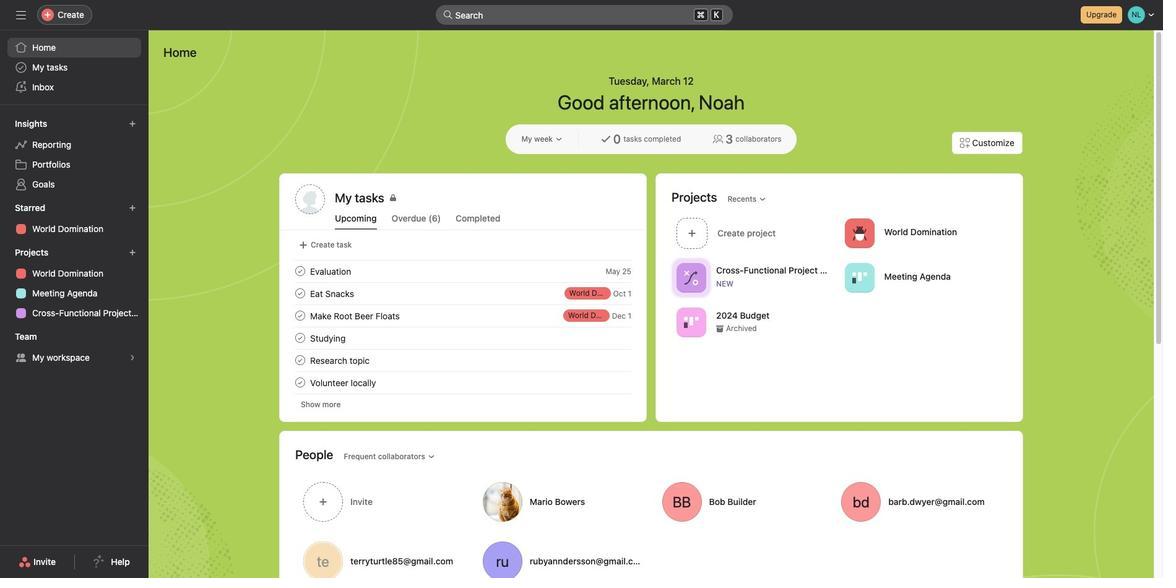 Task type: describe. For each thing, give the bounding box(es) containing it.
add profile photo image
[[295, 185, 325, 214]]

hide sidebar image
[[16, 10, 26, 20]]

3 mark complete checkbox from the top
[[293, 353, 308, 368]]

2 mark complete checkbox from the top
[[293, 331, 308, 346]]

0 horizontal spatial board image
[[684, 315, 699, 330]]

add items to starred image
[[129, 204, 136, 212]]

new project or portfolio image
[[129, 249, 136, 256]]

5 mark complete image from the top
[[293, 375, 308, 390]]

4 mark complete image from the top
[[293, 353, 308, 368]]

1 mark complete checkbox from the top
[[293, 308, 308, 323]]

new insights image
[[129, 120, 136, 128]]

1 mark complete checkbox from the top
[[293, 264, 308, 279]]

1 horizontal spatial board image
[[852, 270, 867, 285]]



Task type: locate. For each thing, give the bounding box(es) containing it.
Mark complete checkbox
[[293, 264, 308, 279], [293, 286, 308, 301], [293, 353, 308, 368], [293, 375, 308, 390]]

board image
[[852, 270, 867, 285], [684, 315, 699, 330]]

projects element
[[0, 241, 149, 326]]

2 mark complete checkbox from the top
[[293, 286, 308, 301]]

line_and_symbols image
[[684, 270, 699, 285]]

teams element
[[0, 326, 149, 370]]

bug image
[[852, 226, 867, 241]]

board image down bug image
[[852, 270, 867, 285]]

4 mark complete checkbox from the top
[[293, 375, 308, 390]]

mark complete image
[[293, 264, 308, 279], [293, 286, 308, 301], [293, 308, 308, 323], [293, 353, 308, 368], [293, 375, 308, 390]]

insights element
[[0, 113, 149, 197]]

mark complete image
[[293, 331, 308, 346]]

Search tasks, projects, and more text field
[[436, 5, 733, 25]]

3 mark complete image from the top
[[293, 308, 308, 323]]

0 vertical spatial board image
[[852, 270, 867, 285]]

board image down line_and_symbols image
[[684, 315, 699, 330]]

2 mark complete image from the top
[[293, 286, 308, 301]]

None field
[[436, 5, 733, 25]]

Mark complete checkbox
[[293, 308, 308, 323], [293, 331, 308, 346]]

1 vertical spatial mark complete checkbox
[[293, 331, 308, 346]]

1 vertical spatial board image
[[684, 315, 699, 330]]

starred element
[[0, 197, 149, 241]]

0 vertical spatial mark complete checkbox
[[293, 308, 308, 323]]

global element
[[0, 30, 149, 105]]

1 mark complete image from the top
[[293, 264, 308, 279]]

see details, my workspace image
[[129, 354, 136, 362]]

prominent image
[[443, 10, 453, 20]]



Task type: vqa. For each thing, say whether or not it's contained in the screenshot.
4th Mark complete image
yes



